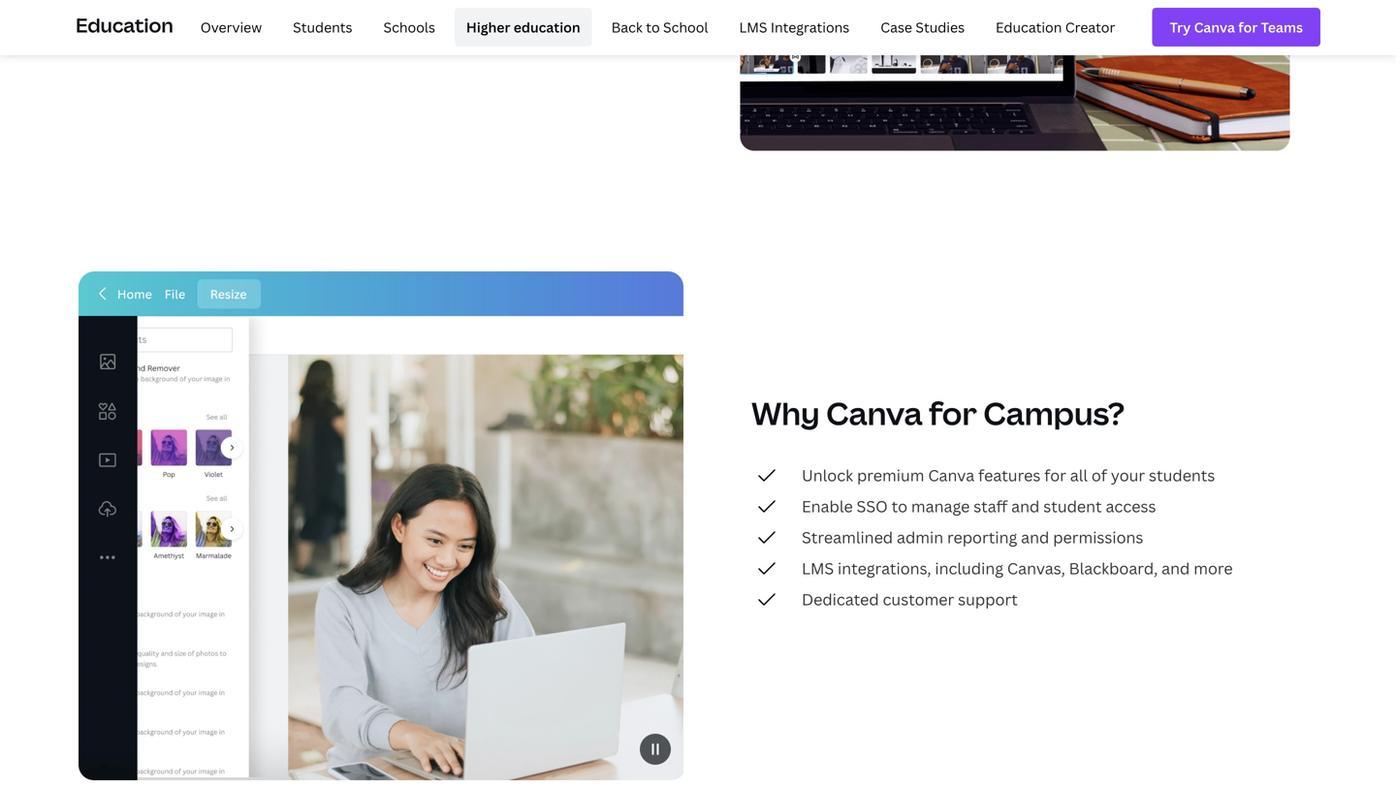 Task type: describe. For each thing, give the bounding box(es) containing it.
lms integrations link
[[728, 8, 861, 47]]

customer
[[883, 589, 954, 610]]

case studies link
[[869, 8, 976, 47]]

integrations
[[771, 18, 850, 36]]

students link
[[281, 8, 364, 47]]

case
[[881, 18, 912, 36]]

lms for lms integrations
[[739, 18, 767, 36]]

schools link
[[372, 8, 447, 47]]

and for blackboard,
[[1162, 558, 1190, 579]]

streamlined
[[802, 527, 893, 548]]

integrations,
[[838, 558, 931, 579]]

lms for lms integrations, including canvas, blackboard, and more
[[802, 558, 834, 579]]

campus?
[[983, 392, 1125, 435]]

staff
[[974, 496, 1008, 517]]

to inside education element
[[646, 18, 660, 36]]

education element
[[76, 0, 1321, 54]]

creator
[[1065, 18, 1115, 36]]

back to school link
[[600, 8, 720, 47]]

back to school
[[611, 18, 708, 36]]

access
[[1106, 496, 1156, 517]]

dedicated
[[802, 589, 879, 610]]

and for staff
[[1011, 496, 1040, 517]]

school
[[663, 18, 708, 36]]

overview link
[[189, 8, 274, 47]]

manage
[[911, 496, 970, 517]]

education creator
[[996, 18, 1115, 36]]



Task type: vqa. For each thing, say whether or not it's contained in the screenshot.
Grass Green button
no



Task type: locate. For each thing, give the bounding box(es) containing it.
and right staff
[[1011, 496, 1040, 517]]

your
[[1111, 465, 1145, 486]]

0 horizontal spatial education
[[76, 11, 173, 38]]

menu bar inside education element
[[181, 8, 1127, 47]]

schools
[[383, 18, 435, 36]]

to right sso
[[892, 496, 908, 517]]

permissions
[[1053, 527, 1144, 548]]

case studies
[[881, 18, 965, 36]]

canva up manage
[[928, 465, 975, 486]]

dedicated customer support
[[802, 589, 1018, 610]]

unlock
[[802, 465, 853, 486]]

1 horizontal spatial education
[[996, 18, 1062, 36]]

education for education
[[76, 11, 173, 38]]

1 horizontal spatial canva
[[928, 465, 975, 486]]

0 horizontal spatial to
[[646, 18, 660, 36]]

education
[[76, 11, 173, 38], [996, 18, 1062, 36]]

including
[[935, 558, 1004, 579]]

1 horizontal spatial to
[[892, 496, 908, 517]]

0 horizontal spatial for
[[929, 392, 977, 435]]

students
[[1149, 465, 1215, 486]]

support
[[958, 589, 1018, 610]]

streamlined admin reporting and permissions
[[802, 527, 1144, 548]]

and left more
[[1162, 558, 1190, 579]]

1 vertical spatial lms
[[802, 558, 834, 579]]

student
[[1044, 496, 1102, 517]]

students
[[293, 18, 352, 36]]

sso
[[857, 496, 888, 517]]

0 horizontal spatial lms
[[739, 18, 767, 36]]

higher education
[[466, 18, 580, 36]]

1 vertical spatial to
[[892, 496, 908, 517]]

for left all
[[1044, 465, 1066, 486]]

0 vertical spatial for
[[929, 392, 977, 435]]

studies
[[916, 18, 965, 36]]

0 horizontal spatial canva
[[826, 392, 923, 435]]

unlock premium canva features for all of your students
[[802, 465, 1215, 486]]

0 vertical spatial canva
[[826, 392, 923, 435]]

0 vertical spatial and
[[1011, 496, 1040, 517]]

blackboard,
[[1069, 558, 1158, 579]]

1 vertical spatial and
[[1021, 527, 1049, 548]]

lms inside education element
[[739, 18, 767, 36]]

and up canvas,
[[1021, 527, 1049, 548]]

enable sso to manage staff and student access
[[802, 496, 1156, 517]]

canva up premium
[[826, 392, 923, 435]]

of
[[1092, 465, 1107, 486]]

higher
[[466, 18, 510, 36]]

admin
[[897, 527, 944, 548]]

lms integrations
[[739, 18, 850, 36]]

1 vertical spatial canva
[[928, 465, 975, 486]]

lms integrations, including canvas, blackboard, and more
[[802, 558, 1233, 579]]

0 vertical spatial to
[[646, 18, 660, 36]]

menu bar
[[181, 8, 1127, 47]]

1 horizontal spatial for
[[1044, 465, 1066, 486]]

enable
[[802, 496, 853, 517]]

1 horizontal spatial lms
[[802, 558, 834, 579]]

1 vertical spatial for
[[1044, 465, 1066, 486]]

back
[[611, 18, 643, 36]]

education for education creator
[[996, 18, 1062, 36]]

premium
[[857, 465, 924, 486]]

all
[[1070, 465, 1088, 486]]

lms left integrations
[[739, 18, 767, 36]]

for
[[929, 392, 977, 435], [1044, 465, 1066, 486]]

lms up dedicated
[[802, 558, 834, 579]]

0 vertical spatial lms
[[739, 18, 767, 36]]

canva
[[826, 392, 923, 435], [928, 465, 975, 486]]

lms
[[739, 18, 767, 36], [802, 558, 834, 579]]

to right 'back'
[[646, 18, 660, 36]]

menu bar containing overview
[[181, 8, 1127, 47]]

education
[[514, 18, 580, 36]]

to
[[646, 18, 660, 36], [892, 496, 908, 517]]

higher education link
[[455, 8, 592, 47]]

more
[[1194, 558, 1233, 579]]

and
[[1011, 496, 1040, 517], [1021, 527, 1049, 548], [1162, 558, 1190, 579]]

for up unlock premium canva features for all of your students
[[929, 392, 977, 435]]

reporting
[[947, 527, 1017, 548]]

features
[[978, 465, 1041, 486]]

why
[[751, 392, 820, 435]]

education creator link
[[984, 8, 1127, 47]]

canvas,
[[1007, 558, 1065, 579]]

why canva for campus?
[[751, 392, 1125, 435]]

overview
[[200, 18, 262, 36]]

2 vertical spatial and
[[1162, 558, 1190, 579]]



